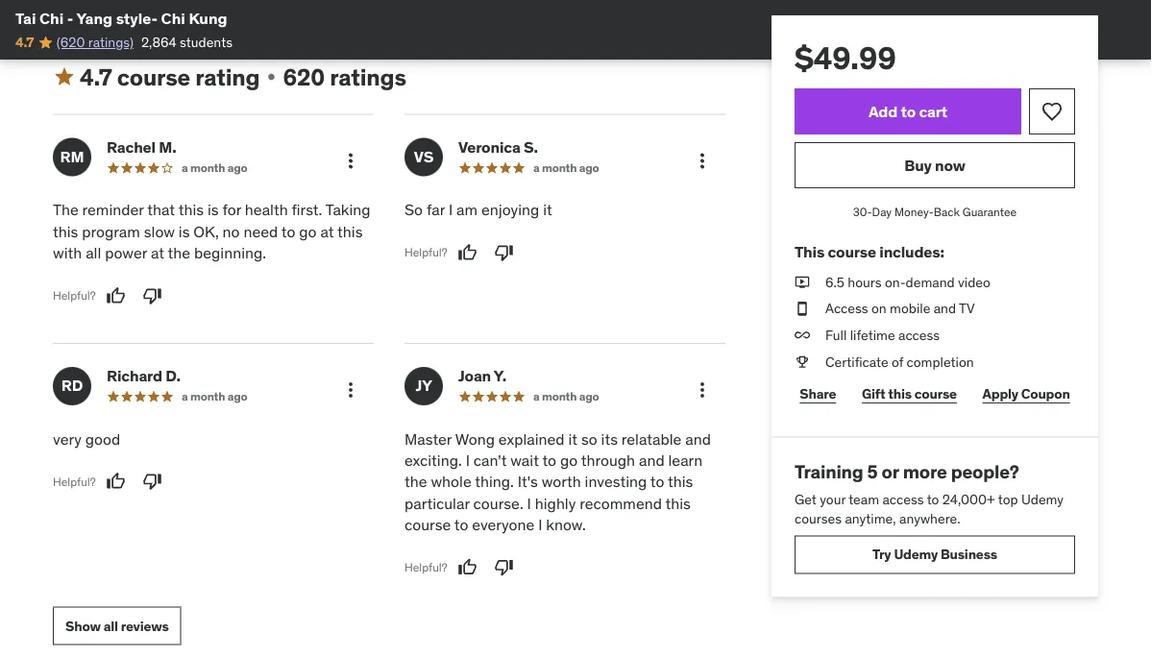 Task type: vqa. For each thing, say whether or not it's contained in the screenshot.


Task type: locate. For each thing, give the bounding box(es) containing it.
course down particular at the bottom of the page
[[405, 515, 451, 535]]

veronica
[[459, 137, 521, 157]]

month
[[190, 160, 225, 175], [542, 160, 577, 175], [190, 389, 225, 404], [542, 389, 577, 404]]

1 vertical spatial it
[[569, 429, 578, 449]]

xsmall image left access
[[795, 300, 811, 318]]

chi left -
[[39, 8, 64, 28]]

4.7 for 4.7
[[15, 34, 34, 51]]

5
[[868, 460, 878, 483]]

mark review by joan y. as helpful image
[[458, 558, 477, 578]]

at
[[321, 222, 334, 241], [151, 243, 164, 263]]

0 horizontal spatial go
[[299, 222, 317, 241]]

course inside master wong explained it so its relatable and exciting. i can't wait to go through and learn the whole thing. it's worth investing to this particular course. i highly recommend this course to everyone i know.
[[405, 515, 451, 535]]

helpful? for so far i am enjoying it
[[405, 245, 448, 260]]

1 horizontal spatial the
[[405, 472, 427, 492]]

1 vertical spatial access
[[883, 491, 925, 508]]

with
[[53, 243, 82, 263]]

anywhere.
[[900, 510, 961, 527]]

2 horizontal spatial and
[[934, 300, 957, 317]]

access on mobile and tv
[[826, 300, 976, 317]]

it left so
[[569, 429, 578, 449]]

xsmall image for access
[[795, 300, 811, 318]]

add to cart button
[[795, 88, 1022, 135]]

1 vertical spatial xsmall image
[[795, 273, 811, 292]]

additional actions for review by rachel m. image
[[339, 150, 362, 173]]

joan
[[459, 366, 491, 386]]

helpful? left mark review by rachel m. as helpful image
[[53, 288, 96, 303]]

1 vertical spatial is
[[179, 222, 190, 241]]

1 vertical spatial 4.7
[[80, 62, 112, 91]]

helpful? left mark review by joan y. as helpful 'icon'
[[405, 560, 448, 575]]

all inside the reminder that this is for health first. taking this program slow is ok, no need to go at this with all power at the beginning.
[[86, 243, 101, 263]]

1 horizontal spatial it
[[569, 429, 578, 449]]

1 horizontal spatial all
[[104, 618, 118, 635]]

first.
[[292, 200, 323, 220]]

0 vertical spatial 4.7
[[15, 34, 34, 51]]

d.
[[166, 366, 181, 386]]

particular
[[405, 494, 470, 513]]

0 vertical spatial the
[[168, 243, 190, 263]]

-
[[67, 8, 74, 28]]

0 horizontal spatial udemy
[[895, 546, 939, 563]]

0 vertical spatial udemy
[[1022, 491, 1064, 508]]

and
[[934, 300, 957, 317], [686, 429, 711, 449], [639, 451, 665, 470]]

everyone
[[472, 515, 535, 535]]

mark review by joan y. as unhelpful image
[[495, 558, 514, 578]]

0 horizontal spatial and
[[639, 451, 665, 470]]

program
[[82, 222, 140, 241]]

1 horizontal spatial 4.7
[[80, 62, 112, 91]]

and left tv
[[934, 300, 957, 317]]

2 vertical spatial xsmall image
[[795, 353, 811, 372]]

helpful? for very good
[[53, 474, 96, 489]]

0 horizontal spatial at
[[151, 243, 164, 263]]

to up the worth
[[543, 451, 557, 470]]

udemy
[[1022, 491, 1064, 508], [895, 546, 939, 563]]

go
[[299, 222, 317, 241], [560, 451, 578, 470]]

to
[[901, 101, 916, 121], [282, 222, 296, 241], [543, 451, 557, 470], [651, 472, 665, 492], [928, 491, 940, 508], [455, 515, 469, 535]]

0 horizontal spatial the
[[168, 243, 190, 263]]

0 horizontal spatial all
[[86, 243, 101, 263]]

0 vertical spatial go
[[299, 222, 317, 241]]

all right with
[[86, 243, 101, 263]]

xsmall image
[[264, 69, 279, 85], [795, 273, 811, 292], [795, 353, 811, 372]]

can't
[[474, 451, 507, 470]]

is left ok,
[[179, 222, 190, 241]]

helpful? left mark review by richard d. as helpful icon
[[53, 474, 96, 489]]

1 vertical spatial go
[[560, 451, 578, 470]]

1 horizontal spatial chi
[[161, 8, 185, 28]]

2,864 students
[[141, 34, 233, 51]]

and up learn
[[686, 429, 711, 449]]

know.
[[546, 515, 586, 535]]

to right need
[[282, 222, 296, 241]]

to up the "anywhere."
[[928, 491, 940, 508]]

0 horizontal spatial 4.7
[[15, 34, 34, 51]]

4.7 right 'medium' "icon"
[[80, 62, 112, 91]]

1 horizontal spatial udemy
[[1022, 491, 1064, 508]]

yang
[[76, 8, 113, 28]]

slow
[[144, 222, 175, 241]]

chi
[[39, 8, 64, 28], [161, 8, 185, 28]]

master
[[405, 429, 452, 449]]

i
[[449, 200, 453, 220], [466, 451, 470, 470], [527, 494, 532, 513], [539, 515, 543, 535]]

0 horizontal spatial it
[[543, 200, 553, 220]]

month for rachel m.
[[190, 160, 225, 175]]

go down first.
[[299, 222, 317, 241]]

mobile
[[890, 300, 931, 317]]

0 vertical spatial xsmall image
[[264, 69, 279, 85]]

money-
[[895, 204, 934, 219]]

0 horizontal spatial chi
[[39, 8, 64, 28]]

s.
[[524, 137, 538, 157]]

udemy right top
[[1022, 491, 1064, 508]]

certificate of completion
[[826, 353, 975, 370]]

go up the worth
[[560, 451, 578, 470]]

4.7 down tai
[[15, 34, 34, 51]]

ago
[[228, 160, 248, 175], [580, 160, 600, 175], [228, 389, 248, 404], [580, 389, 600, 404]]

mark review by rachel m. as helpful image
[[106, 286, 126, 306]]

i left know.
[[539, 515, 543, 535]]

4.7
[[15, 34, 34, 51], [80, 62, 112, 91]]

am
[[457, 200, 478, 220]]

helpful?
[[405, 245, 448, 260], [53, 288, 96, 303], [53, 474, 96, 489], [405, 560, 448, 575]]

xsmall image
[[120, 0, 135, 13], [795, 300, 811, 318], [795, 326, 811, 345]]

2 vertical spatial xsmall image
[[795, 326, 811, 345]]

buy
[[905, 155, 932, 175]]

xsmall image left the full
[[795, 326, 811, 345]]

ok,
[[194, 222, 219, 241]]

add to wishlist image
[[1041, 100, 1064, 123]]

try
[[873, 546, 892, 563]]

rachel m.
[[107, 137, 176, 157]]

this
[[179, 200, 204, 220], [53, 222, 78, 241], [338, 222, 363, 241], [889, 386, 912, 403], [668, 472, 694, 492], [666, 494, 691, 513]]

on
[[872, 300, 887, 317]]

to left cart
[[901, 101, 916, 121]]

this
[[795, 242, 825, 262]]

0 vertical spatial it
[[543, 200, 553, 220]]

1 horizontal spatial is
[[208, 200, 219, 220]]

vs
[[414, 147, 434, 167]]

620
[[283, 62, 325, 91]]

video
[[959, 274, 991, 291]]

apply coupon
[[983, 386, 1071, 403]]

and down relatable
[[639, 451, 665, 470]]

0 vertical spatial is
[[208, 200, 219, 220]]

1 vertical spatial udemy
[[895, 546, 939, 563]]

access down mobile
[[899, 327, 941, 344]]

2 vertical spatial and
[[639, 451, 665, 470]]

1 vertical spatial all
[[104, 618, 118, 635]]

ago for veronica s.
[[580, 160, 600, 175]]

udemy right try
[[895, 546, 939, 563]]

course down completion
[[915, 386, 958, 403]]

master wong explained it so its relatable and exciting. i can't wait to go through and learn the whole thing. it's worth investing to this particular course. i highly recommend this course to everyone i know.
[[405, 429, 711, 535]]

of
[[892, 353, 904, 370]]

richard d.
[[107, 366, 181, 386]]

is left for
[[208, 200, 219, 220]]

xsmall image down this in the top right of the page
[[795, 273, 811, 292]]

veronica s.
[[459, 137, 538, 157]]

the inside master wong explained it so its relatable and exciting. i can't wait to go through and learn the whole thing. it's worth investing to this particular course. i highly recommend this course to everyone i know.
[[405, 472, 427, 492]]

0 vertical spatial all
[[86, 243, 101, 263]]

kung
[[189, 8, 228, 28]]

all right show
[[104, 618, 118, 635]]

at down first.
[[321, 222, 334, 241]]

relatable
[[622, 429, 682, 449]]

through
[[581, 451, 636, 470]]

the inside the reminder that this is for health first. taking this program slow is ok, no need to go at this with all power at the beginning.
[[168, 243, 190, 263]]

access inside training 5 or more people? get your team access to 24,000+ top udemy courses anytime, anywhere.
[[883, 491, 925, 508]]

to inside button
[[901, 101, 916, 121]]

apply coupon button
[[978, 375, 1076, 414]]

buy now
[[905, 155, 966, 175]]

1 horizontal spatial go
[[560, 451, 578, 470]]

chi up 2,864 students
[[161, 8, 185, 28]]

the down exciting.
[[405, 472, 427, 492]]

xsmall image right yang
[[120, 0, 135, 13]]

so
[[405, 200, 423, 220]]

xsmall image up share
[[795, 353, 811, 372]]

course down 2,864
[[117, 62, 190, 91]]

it's
[[518, 472, 538, 492]]

1 horizontal spatial at
[[321, 222, 334, 241]]

all
[[86, 243, 101, 263], [104, 618, 118, 635]]

show all reviews button
[[53, 607, 181, 646]]

the
[[168, 243, 190, 263], [405, 472, 427, 492]]

share button
[[795, 375, 842, 414]]

tai chi - yang style- chi kung
[[15, 8, 228, 28]]

need
[[244, 222, 278, 241]]

mark review by veronica s. as unhelpful image
[[495, 243, 514, 262]]

business
[[941, 546, 998, 563]]

to inside training 5 or more people? get your team access to 24,000+ top udemy courses anytime, anywhere.
[[928, 491, 940, 508]]

m.
[[159, 137, 176, 157]]

it right enjoying
[[543, 200, 553, 220]]

1 vertical spatial xsmall image
[[795, 300, 811, 318]]

i right the far
[[449, 200, 453, 220]]

go inside master wong explained it so its relatable and exciting. i can't wait to go through and learn the whole thing. it's worth investing to this particular course. i highly recommend this course to everyone i know.
[[560, 451, 578, 470]]

1 vertical spatial the
[[405, 472, 427, 492]]

show all reviews
[[65, 618, 169, 635]]

xsmall image for full
[[795, 326, 811, 345]]

the
[[53, 200, 79, 220]]

rachel
[[107, 137, 156, 157]]

xsmall image left 620
[[264, 69, 279, 85]]

mark review by richard d. as helpful image
[[106, 472, 126, 491]]

at down slow
[[151, 243, 164, 263]]

course up hours
[[828, 242, 877, 262]]

helpful? left mark review by veronica s. as helpful image
[[405, 245, 448, 260]]

the down slow
[[168, 243, 190, 263]]

access down or
[[883, 491, 925, 508]]

reminder
[[82, 200, 144, 220]]

1 vertical spatial and
[[686, 429, 711, 449]]

course.
[[474, 494, 524, 513]]



Task type: describe. For each thing, give the bounding box(es) containing it.
0 vertical spatial access
[[899, 327, 941, 344]]

ratings)
[[88, 34, 134, 51]]

medium image
[[53, 66, 76, 89]]

0 vertical spatial and
[[934, 300, 957, 317]]

its
[[601, 429, 618, 449]]

try udemy business link
[[795, 536, 1076, 574]]

ago for rachel m.
[[228, 160, 248, 175]]

students
[[180, 34, 233, 51]]

month for veronica s.
[[542, 160, 577, 175]]

beginning.
[[194, 243, 266, 263]]

coupon
[[1022, 386, 1071, 403]]

health
[[245, 200, 288, 220]]

completion
[[907, 353, 975, 370]]

hours
[[848, 274, 882, 291]]

a for rachel m.
[[182, 160, 188, 175]]

1 vertical spatial at
[[151, 243, 164, 263]]

tai
[[15, 8, 36, 28]]

wong
[[455, 429, 495, 449]]

team
[[849, 491, 880, 508]]

helpful? for master wong explained it so its relatable and exciting. i can't wait to go through and learn the whole thing. it's worth investing to this particular course. i highly recommend this course to everyone i know.
[[405, 560, 448, 575]]

1 horizontal spatial and
[[686, 429, 711, 449]]

jy
[[416, 376, 432, 396]]

whole
[[431, 472, 472, 492]]

courses
[[795, 510, 842, 527]]

course inside gift this course link
[[915, 386, 958, 403]]

learn
[[669, 451, 703, 470]]

xsmall image for 6.5
[[795, 273, 811, 292]]

anytime,
[[846, 510, 897, 527]]

additional actions for review by richard d. image
[[339, 379, 362, 402]]

mark review by richard d. as unhelpful image
[[143, 472, 162, 491]]

ago for joan y.
[[580, 389, 600, 404]]

24,000+
[[943, 491, 996, 508]]

add to cart
[[869, 101, 948, 121]]

additional actions for review by veronica s. image
[[691, 150, 714, 173]]

0 horizontal spatial is
[[179, 222, 190, 241]]

try udemy business
[[873, 546, 998, 563]]

additional actions for review by joan y. image
[[691, 379, 714, 402]]

day
[[873, 204, 892, 219]]

helpful? for the reminder that this is for health first. taking this program slow is ok, no need to go at this with all power at the beginning.
[[53, 288, 96, 303]]

to right investing
[[651, 472, 665, 492]]

0 vertical spatial at
[[321, 222, 334, 241]]

udemy inside training 5 or more people? get your team access to 24,000+ top udemy courses anytime, anywhere.
[[1022, 491, 1064, 508]]

your
[[820, 491, 846, 508]]

demand
[[906, 274, 955, 291]]

rd
[[61, 376, 83, 396]]

top
[[999, 491, 1019, 508]]

training 5 or more people? get your team access to 24,000+ top udemy courses anytime, anywhere.
[[795, 460, 1064, 527]]

620 ratings
[[283, 62, 407, 91]]

taking
[[326, 200, 371, 220]]

30-day money-back guarantee
[[854, 204, 1018, 219]]

to down particular at the bottom of the page
[[455, 515, 469, 535]]

reviews
[[121, 618, 169, 635]]

gift this course link
[[857, 375, 963, 414]]

y.
[[494, 366, 507, 386]]

includes:
[[880, 242, 945, 262]]

wait
[[511, 451, 539, 470]]

joan y.
[[459, 366, 507, 386]]

gift this course
[[862, 386, 958, 403]]

so
[[582, 429, 598, 449]]

recommend
[[580, 494, 662, 513]]

this course includes:
[[795, 242, 945, 262]]

6.5
[[826, 274, 845, 291]]

it inside master wong explained it so its relatable and exciting. i can't wait to go through and learn the whole thing. it's worth investing to this particular course. i highly recommend this course to everyone i know.
[[569, 429, 578, 449]]

go inside the reminder that this is for health first. taking this program slow is ok, no need to go at this with all power at the beginning.
[[299, 222, 317, 241]]

training
[[795, 460, 864, 483]]

mark review by veronica s. as helpful image
[[458, 243, 477, 262]]

all inside button
[[104, 618, 118, 635]]

a for veronica s.
[[534, 160, 540, 175]]

so far i am enjoying it
[[405, 200, 553, 220]]

very good
[[53, 429, 120, 449]]

apply
[[983, 386, 1019, 403]]

i left the can't
[[466, 451, 470, 470]]

investing
[[585, 472, 647, 492]]

a month ago for joan y.
[[534, 389, 600, 404]]

thing.
[[475, 472, 514, 492]]

a for richard d.
[[182, 389, 188, 404]]

tv
[[960, 300, 976, 317]]

more
[[903, 460, 948, 483]]

month for richard d.
[[190, 389, 225, 404]]

ago for richard d.
[[228, 389, 248, 404]]

very
[[53, 429, 82, 449]]

a month ago for veronica s.
[[534, 160, 600, 175]]

lifetime
[[851, 327, 896, 344]]

for
[[223, 200, 241, 220]]

highly
[[535, 494, 576, 513]]

rating
[[195, 62, 260, 91]]

buy now button
[[795, 142, 1076, 188]]

4.7 for 4.7 course rating
[[80, 62, 112, 91]]

gift
[[862, 386, 886, 403]]

or
[[882, 460, 900, 483]]

a month ago for richard d.
[[182, 389, 248, 404]]

1 chi from the left
[[39, 8, 64, 28]]

guarantee
[[963, 204, 1018, 219]]

0 vertical spatial xsmall image
[[120, 0, 135, 13]]

access
[[826, 300, 869, 317]]

add
[[869, 101, 898, 121]]

cart
[[920, 101, 948, 121]]

month for joan y.
[[542, 389, 577, 404]]

full
[[826, 327, 847, 344]]

show
[[65, 618, 101, 635]]

a month ago for rachel m.
[[182, 160, 248, 175]]

style-
[[116, 8, 158, 28]]

a for joan y.
[[534, 389, 540, 404]]

on-
[[886, 274, 906, 291]]

worth
[[542, 472, 581, 492]]

30-
[[854, 204, 873, 219]]

mark review by rachel m. as unhelpful image
[[143, 286, 162, 306]]

that
[[147, 200, 175, 220]]

back
[[934, 204, 961, 219]]

xsmall image for certificate
[[795, 353, 811, 372]]

2 chi from the left
[[161, 8, 185, 28]]

full lifetime access
[[826, 327, 941, 344]]

i down it's
[[527, 494, 532, 513]]

to inside the reminder that this is for health first. taking this program slow is ok, no need to go at this with all power at the beginning.
[[282, 222, 296, 241]]

good
[[85, 429, 120, 449]]



